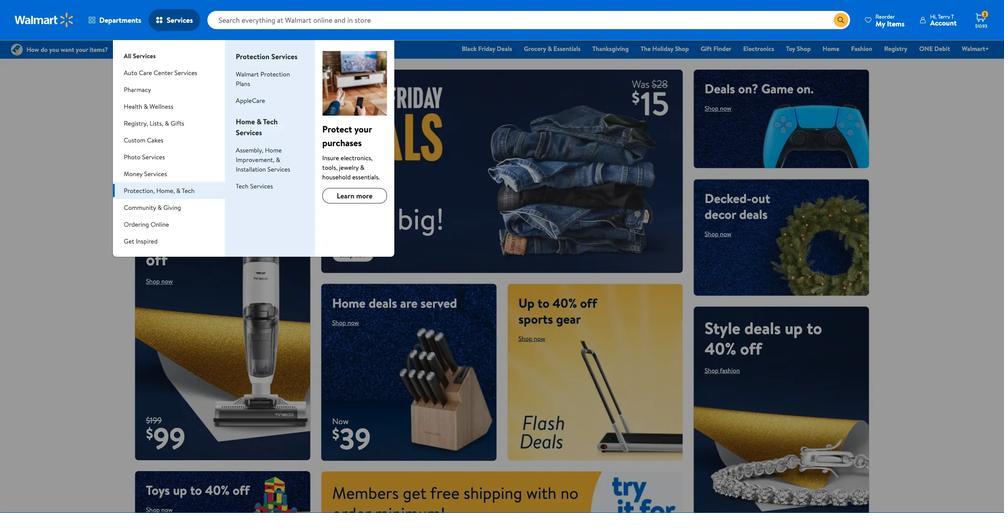 Task type: vqa. For each thing, say whether or not it's contained in the screenshot.


Task type: locate. For each thing, give the bounding box(es) containing it.
shop now for decked-out decor deals
[[705, 229, 731, 238]]

40%
[[553, 294, 577, 312], [705, 337, 736, 360], [205, 481, 230, 499]]

1 vertical spatial protection
[[260, 69, 290, 78]]

& up 'essentials.'
[[360, 163, 364, 172]]

get
[[124, 237, 134, 245]]

home for home
[[823, 44, 839, 53]]

walmart image
[[15, 13, 74, 27]]

protection down the protection services
[[260, 69, 290, 78]]

black friday deals
[[462, 44, 512, 53]]

services inside "link"
[[133, 51, 156, 60]]

home inside home & tech services
[[236, 117, 255, 127]]

2 horizontal spatial 40%
[[705, 337, 736, 360]]

2 vertical spatial 40%
[[205, 481, 230, 499]]

tech down applecare
[[263, 117, 278, 127]]

learn
[[337, 191, 354, 201]]

& inside dropdown button
[[176, 186, 181, 195]]

reorder my items
[[876, 13, 905, 28]]

holiday
[[652, 44, 673, 53]]

up for home deals up to 30% off
[[146, 227, 164, 250]]

deals left on?
[[705, 80, 735, 97]]

$ for 39
[[332, 424, 339, 444]]

0 horizontal spatial up
[[146, 227, 164, 250]]

home link
[[819, 44, 843, 54]]

2 horizontal spatial tech
[[263, 117, 278, 127]]

services inside dropdown button
[[144, 169, 167, 178]]

deals right style
[[744, 316, 781, 339]]

up inside home deals up to 30% off
[[146, 227, 164, 250]]

deals right giving
[[193, 207, 229, 230]]

deals for home deals are served
[[369, 294, 397, 312]]

shop now link for deals on? game on.
[[705, 104, 731, 113]]

& down 'applecare' link
[[257, 117, 262, 127]]

purchases
[[322, 136, 362, 149]]

$ inside '$199 $ 99'
[[146, 423, 153, 443]]

save big!
[[332, 198, 444, 239]]

tech
[[176, 80, 201, 97]]

0 horizontal spatial deals
[[497, 44, 512, 53]]

community & giving
[[124, 203, 181, 212]]

tech right home,
[[182, 186, 195, 195]]

walmart
[[236, 69, 259, 78]]

& right improvement,
[[276, 155, 280, 164]]

services up 'protection, home, & tech'
[[144, 169, 167, 178]]

walmart+ link
[[958, 44, 993, 54]]

protection
[[236, 51, 270, 61], [260, 69, 290, 78]]

on.
[[797, 80, 814, 97]]

toys
[[146, 481, 170, 499]]

deals for style deals up to 40% off
[[744, 316, 781, 339]]

protection up walmart
[[236, 51, 270, 61]]

tech down installation at the top left of page
[[236, 181, 249, 190]]

get inspired button
[[113, 233, 225, 250]]

are
[[400, 294, 418, 312]]

& inside protect your purchases insure electronics, tools, jewelry & household essentials.
[[360, 163, 364, 172]]

deals
[[497, 44, 512, 53], [705, 80, 735, 97]]

fashion link
[[847, 44, 876, 54]]

now dollar 39 null group
[[321, 415, 371, 461]]

applecare
[[236, 96, 265, 105]]

gift finder link
[[697, 44, 736, 54]]

services up tech
[[174, 68, 197, 77]]

health
[[124, 102, 142, 111]]

account
[[930, 18, 957, 28]]

shop now link for home deals are served
[[332, 318, 359, 327]]

to inside home deals up to 30% off
[[168, 227, 183, 250]]

0 horizontal spatial tech
[[182, 186, 195, 195]]

grocery
[[524, 44, 546, 53]]

tech services
[[236, 181, 273, 190]]

deals inside style deals up to 40% off
[[744, 316, 781, 339]]

now for save big!
[[355, 250, 366, 259]]

now for home deals up to 30% off
[[161, 277, 173, 286]]

shop now for deals on? game on.
[[705, 104, 731, 113]]

0 horizontal spatial $
[[146, 423, 153, 443]]

now for up to 40% off sports gear
[[534, 334, 545, 343]]

terry
[[938, 13, 950, 20]]

departments
[[99, 15, 141, 25]]

finder
[[713, 44, 731, 53]]

deals
[[739, 205, 768, 223], [193, 207, 229, 230], [369, 294, 397, 312], [744, 316, 781, 339]]

2 horizontal spatial up
[[785, 316, 803, 339]]

community
[[124, 203, 156, 212]]

sports
[[518, 310, 553, 328]]

deals right friday
[[497, 44, 512, 53]]

off inside style deals up to 40% off
[[740, 337, 762, 360]]

hi, terry t account
[[930, 13, 957, 28]]

deals right decor
[[739, 205, 768, 223]]

now for high tech gifts, huge savings
[[161, 120, 173, 129]]

1 horizontal spatial tech
[[236, 181, 249, 190]]

wellness
[[150, 102, 173, 111]]

tools,
[[322, 163, 338, 172]]

registry,
[[124, 119, 148, 128]]

off inside 'up to 40% off sports gear'
[[580, 294, 597, 312]]

home inside home deals up to 30% off
[[146, 207, 189, 230]]

protect
[[322, 122, 352, 135]]

services inside 'dropdown button'
[[142, 152, 165, 161]]

to
[[168, 227, 183, 250], [538, 294, 549, 312], [807, 316, 822, 339], [190, 481, 202, 499]]

game
[[761, 80, 794, 97]]

services button
[[148, 9, 200, 31]]

up inside style deals up to 40% off
[[785, 316, 803, 339]]

lists,
[[150, 119, 163, 128]]

shop for save big!
[[339, 250, 353, 259]]

shop now for high tech gifts, huge savings
[[146, 120, 173, 129]]

walmart protection plans
[[236, 69, 290, 88]]

shop now for home deals are served
[[332, 318, 359, 327]]

0 vertical spatial deals
[[497, 44, 512, 53]]

1 vertical spatial 40%
[[705, 337, 736, 360]]

1 vertical spatial deals
[[705, 80, 735, 97]]

1 horizontal spatial 40%
[[553, 294, 577, 312]]

0 vertical spatial up
[[146, 227, 164, 250]]

services up assembly,
[[236, 128, 262, 138]]

services down improvement,
[[267, 165, 290, 173]]

was dollar $199, now dollar 99 group
[[135, 415, 185, 460]]

home for home deals up to 30% off
[[146, 207, 189, 230]]

tech services link
[[236, 181, 273, 190]]

essentials
[[554, 44, 581, 53]]

services right 'all'
[[133, 51, 156, 60]]

shop for up to 40% off sports gear
[[518, 334, 532, 343]]

99
[[153, 417, 185, 458]]

departments button
[[81, 9, 148, 31]]

& left the gifts
[[165, 119, 169, 128]]

ordering online
[[124, 220, 169, 229]]

tech inside home & tech services
[[263, 117, 278, 127]]

& right home,
[[176, 186, 181, 195]]

40% inside style deals up to 40% off
[[705, 337, 736, 360]]

$199 $ 99
[[146, 415, 185, 458]]

now $ 39
[[332, 415, 371, 459]]

money services button
[[113, 165, 225, 182]]

2 vertical spatial up
[[173, 481, 187, 499]]

decked-
[[705, 189, 751, 207]]

shop for deals on? game on.
[[705, 104, 719, 113]]

shop now
[[705, 104, 731, 113], [146, 120, 173, 129], [705, 229, 731, 238], [339, 250, 366, 259], [146, 277, 173, 286], [332, 318, 359, 327], [518, 334, 545, 343]]

thanksgiving link
[[588, 44, 633, 54]]

off
[[146, 248, 168, 271], [580, 294, 597, 312], [740, 337, 762, 360], [233, 481, 250, 499]]

Search search field
[[207, 11, 850, 29]]

registry link
[[880, 44, 912, 54]]

shop for home deals are served
[[332, 318, 346, 327]]

$199
[[146, 415, 162, 426]]

Walmart Site-Wide search field
[[207, 11, 850, 29]]

plans
[[236, 79, 250, 88]]

1 horizontal spatial up
[[173, 481, 187, 499]]

your
[[354, 122, 372, 135]]

deals inside home deals up to 30% off
[[193, 207, 229, 230]]

served
[[421, 294, 457, 312]]

$ inside now $ 39
[[332, 424, 339, 444]]

services up all services "link"
[[167, 15, 193, 25]]

registry, lists, & gifts button
[[113, 115, 225, 132]]

center
[[154, 68, 173, 77]]

1 vertical spatial up
[[785, 316, 803, 339]]

services down cakes
[[142, 152, 165, 161]]

learn more link
[[322, 188, 387, 204]]

now
[[720, 104, 731, 113], [161, 120, 173, 129], [720, 229, 731, 238], [355, 250, 366, 259], [161, 277, 173, 286], [348, 318, 359, 327], [534, 334, 545, 343]]

deals left the are
[[369, 294, 397, 312]]

& right "health"
[[144, 102, 148, 111]]

pharmacy
[[124, 85, 151, 94]]

0 vertical spatial 40%
[[553, 294, 577, 312]]

services
[[167, 15, 193, 25], [133, 51, 156, 60], [271, 51, 297, 61], [174, 68, 197, 77], [236, 128, 262, 138], [142, 152, 165, 161], [267, 165, 290, 173], [144, 169, 167, 178], [250, 181, 273, 190]]

1 horizontal spatial $
[[332, 424, 339, 444]]

auto
[[124, 68, 137, 77]]

high tech gifts, huge savings
[[146, 80, 264, 113]]

shop now for home deals up to 30% off
[[146, 277, 173, 286]]

services up "walmart protection plans" link
[[271, 51, 297, 61]]

one debit
[[919, 44, 950, 53]]



Task type: describe. For each thing, give the bounding box(es) containing it.
deals inside decked-out decor deals
[[739, 205, 768, 223]]

services inside popup button
[[167, 15, 193, 25]]

grocery & essentials link
[[520, 44, 585, 54]]

now for decked-out decor deals
[[720, 229, 731, 238]]

the holiday shop link
[[637, 44, 693, 54]]

protect your purchases insure electronics, tools, jewelry & household essentials.
[[322, 122, 380, 181]]

inspired
[[136, 237, 158, 245]]

the
[[641, 44, 651, 53]]

one debit link
[[915, 44, 954, 54]]

members get free shipping with no order minimum!
[[332, 481, 579, 513]]

deals for home deals up to 30% off
[[193, 207, 229, 230]]

household
[[322, 172, 351, 181]]

photo services button
[[113, 148, 225, 165]]

pharmacy button
[[113, 81, 225, 98]]

protection, home, & tech image
[[322, 51, 387, 116]]

off inside home deals up to 30% off
[[146, 248, 168, 271]]

& inside assembly, home improvement, & installation services
[[276, 155, 280, 164]]

money services
[[124, 169, 167, 178]]

electronics link
[[739, 44, 778, 54]]

on?
[[738, 80, 758, 97]]

health & wellness
[[124, 102, 173, 111]]

community & giving button
[[113, 199, 225, 216]]

30%
[[187, 227, 217, 250]]

shop for decked-out decor deals
[[705, 229, 719, 238]]

gift
[[701, 44, 712, 53]]

applecare link
[[236, 96, 265, 105]]

order
[[332, 502, 371, 513]]

fashion
[[720, 366, 740, 375]]

friday
[[478, 44, 495, 53]]

shop now link for high tech gifts, huge savings
[[146, 120, 173, 129]]

shop for home deals up to 30% off
[[146, 277, 160, 286]]

protection services
[[236, 51, 297, 61]]

jewelry
[[339, 163, 359, 172]]

1 horizontal spatial deals
[[705, 80, 735, 97]]

0 vertical spatial protection
[[236, 51, 270, 61]]

& inside home & tech services
[[257, 117, 262, 127]]

shop now link for decked-out decor deals
[[705, 229, 731, 238]]

up
[[518, 294, 534, 312]]

big!
[[397, 198, 444, 239]]

shop now for save big!
[[339, 250, 366, 259]]

no
[[561, 481, 579, 504]]

t
[[951, 13, 954, 20]]

3
[[984, 10, 986, 18]]

shop now for up to 40% off sports gear
[[518, 334, 545, 343]]

to inside style deals up to 40% off
[[807, 316, 822, 339]]

electronics
[[743, 44, 774, 53]]

one
[[919, 44, 933, 53]]

huge
[[236, 80, 264, 97]]

shop now link for save big!
[[332, 248, 374, 262]]

black friday deals link
[[458, 44, 516, 54]]

now
[[332, 415, 349, 427]]

health & wellness button
[[113, 98, 225, 115]]

now for deals on? game on.
[[720, 104, 731, 113]]

care
[[139, 68, 152, 77]]

now for home deals are served
[[348, 318, 359, 327]]

services inside home & tech services
[[236, 128, 262, 138]]

services down installation at the top left of page
[[250, 181, 273, 190]]

tech inside protection, home, & tech dropdown button
[[182, 186, 195, 195]]

0 horizontal spatial 40%
[[205, 481, 230, 499]]

walmart protection plans link
[[236, 69, 290, 88]]

decor
[[705, 205, 736, 223]]

save
[[332, 198, 390, 239]]

black
[[462, 44, 477, 53]]

shop for style deals up to 40% off
[[705, 366, 719, 375]]

home & tech services
[[236, 117, 278, 138]]

debit
[[934, 44, 950, 53]]

money
[[124, 169, 143, 178]]

to inside 'up to 40% off sports gear'
[[538, 294, 549, 312]]

search icon image
[[837, 16, 845, 24]]

auto care center services
[[124, 68, 197, 77]]

home for home & tech services
[[236, 117, 255, 127]]

the holiday shop
[[641, 44, 689, 53]]

protection,
[[124, 186, 155, 195]]

all services
[[124, 51, 156, 60]]

protection inside walmart protection plans
[[260, 69, 290, 78]]

shop now link for up to 40% off sports gear
[[518, 334, 545, 343]]

style
[[705, 316, 740, 339]]

auto care center services button
[[113, 64, 225, 81]]

assembly, home improvement, & installation services
[[236, 145, 290, 173]]

home,
[[156, 186, 175, 195]]

custom
[[124, 135, 145, 144]]

high
[[146, 80, 173, 97]]

savings
[[146, 96, 186, 113]]

installation
[[236, 165, 266, 173]]

home deals up to 30% off
[[146, 207, 229, 271]]

photo services
[[124, 152, 165, 161]]

items
[[887, 18, 905, 28]]

more
[[356, 191, 373, 201]]

cakes
[[147, 135, 163, 144]]

up to 40% off sports gear
[[518, 294, 597, 328]]

shop for high tech gifts, huge savings
[[146, 120, 160, 129]]

style deals up to 40% off
[[705, 316, 822, 360]]

custom cakes button
[[113, 132, 225, 148]]

shop now link for home deals up to 30% off
[[146, 277, 173, 286]]

thanksgiving
[[592, 44, 629, 53]]

online
[[151, 220, 169, 229]]

members
[[332, 481, 399, 504]]

photo
[[124, 152, 141, 161]]

gifts,
[[204, 80, 233, 97]]

services inside dropdown button
[[174, 68, 197, 77]]

$10.93
[[975, 23, 987, 29]]

electronics,
[[341, 153, 373, 162]]

shop fashion
[[705, 366, 740, 375]]

home for home deals are served
[[332, 294, 366, 312]]

insure
[[322, 153, 339, 162]]

& left giving
[[158, 203, 162, 212]]

assembly, home improvement, & installation services link
[[236, 145, 290, 173]]

40% inside 'up to 40% off sports gear'
[[553, 294, 577, 312]]

home inside assembly, home improvement, & installation services
[[265, 145, 282, 154]]

custom cakes
[[124, 135, 163, 144]]

with
[[526, 481, 557, 504]]

up for style deals up to 40% off
[[785, 316, 803, 339]]

services inside assembly, home improvement, & installation services
[[267, 165, 290, 173]]

$ for 99
[[146, 423, 153, 443]]

& right grocery
[[548, 44, 552, 53]]



